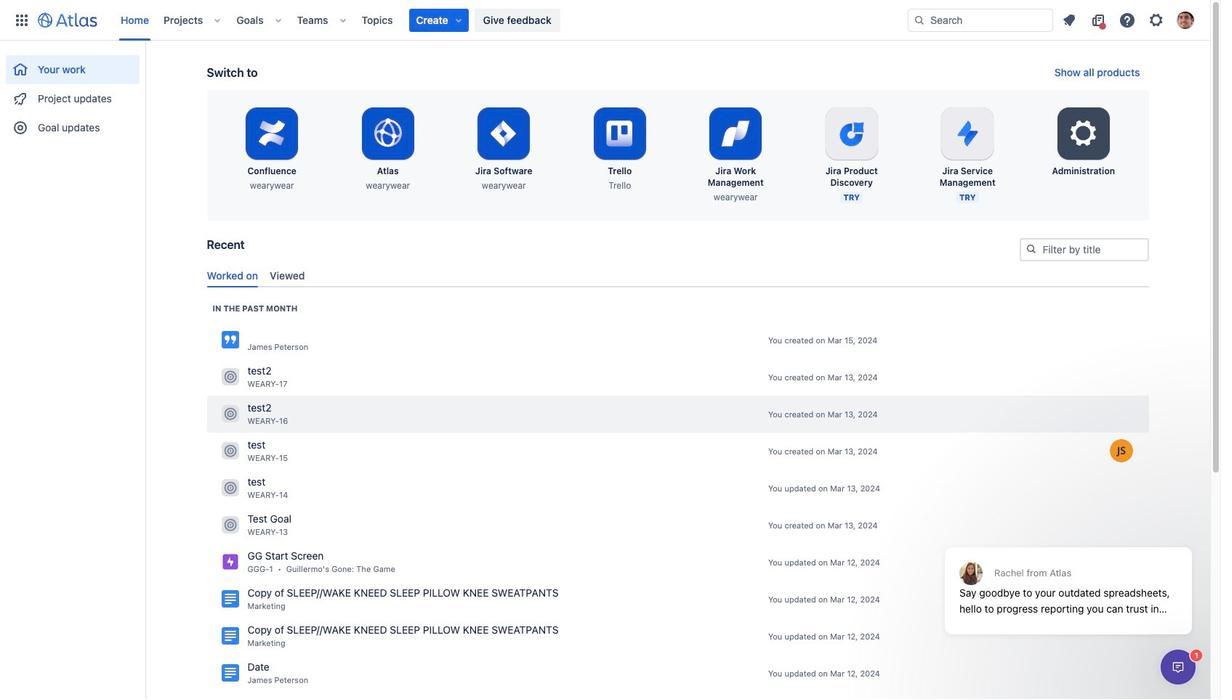 Task type: describe. For each thing, give the bounding box(es) containing it.
3 confluence image from the top
[[221, 665, 239, 683]]

search image
[[1025, 244, 1037, 255]]

Filter by title field
[[1021, 240, 1147, 260]]

switch to... image
[[13, 11, 31, 29]]

1 townsquare image from the top
[[221, 406, 239, 423]]

2 confluence image from the top
[[221, 591, 239, 609]]

settings image
[[1148, 11, 1165, 29]]

1 confluence image from the top
[[221, 332, 239, 349]]

2 townsquare image from the top
[[221, 443, 239, 460]]

notifications image
[[1061, 11, 1078, 29]]



Task type: vqa. For each thing, say whether or not it's contained in the screenshot.
Add follower icon
no



Task type: locate. For each thing, give the bounding box(es) containing it.
jira image
[[221, 554, 239, 572]]

confluence image
[[221, 332, 239, 349], [221, 591, 239, 609], [221, 665, 239, 683]]

heading
[[213, 303, 298, 315]]

account image
[[1177, 11, 1194, 29]]

2 vertical spatial confluence image
[[221, 665, 239, 683]]

0 vertical spatial townsquare image
[[221, 369, 239, 386]]

2 townsquare image from the top
[[221, 480, 239, 497]]

top element
[[9, 0, 908, 40]]

tab list
[[201, 264, 1155, 288]]

search image
[[914, 14, 925, 26]]

1 vertical spatial townsquare image
[[221, 443, 239, 460]]

dialog
[[938, 512, 1199, 646], [1161, 651, 1196, 685]]

settings image
[[1066, 116, 1101, 151]]

1 vertical spatial dialog
[[1161, 651, 1196, 685]]

group
[[6, 41, 140, 147]]

help image
[[1119, 11, 1136, 29]]

Search field
[[908, 8, 1053, 32]]

1 vertical spatial townsquare image
[[221, 480, 239, 497]]

0 vertical spatial confluence image
[[221, 332, 239, 349]]

confluence image
[[221, 628, 239, 646]]

0 vertical spatial dialog
[[938, 512, 1199, 646]]

banner
[[0, 0, 1210, 41]]

1 townsquare image from the top
[[221, 369, 239, 386]]

townsquare image
[[221, 406, 239, 423], [221, 443, 239, 460], [221, 517, 239, 535]]

None search field
[[908, 8, 1053, 32]]

1 vertical spatial confluence image
[[221, 591, 239, 609]]

0 vertical spatial townsquare image
[[221, 406, 239, 423]]

townsquare image
[[221, 369, 239, 386], [221, 480, 239, 497]]

3 townsquare image from the top
[[221, 517, 239, 535]]

2 vertical spatial townsquare image
[[221, 517, 239, 535]]



